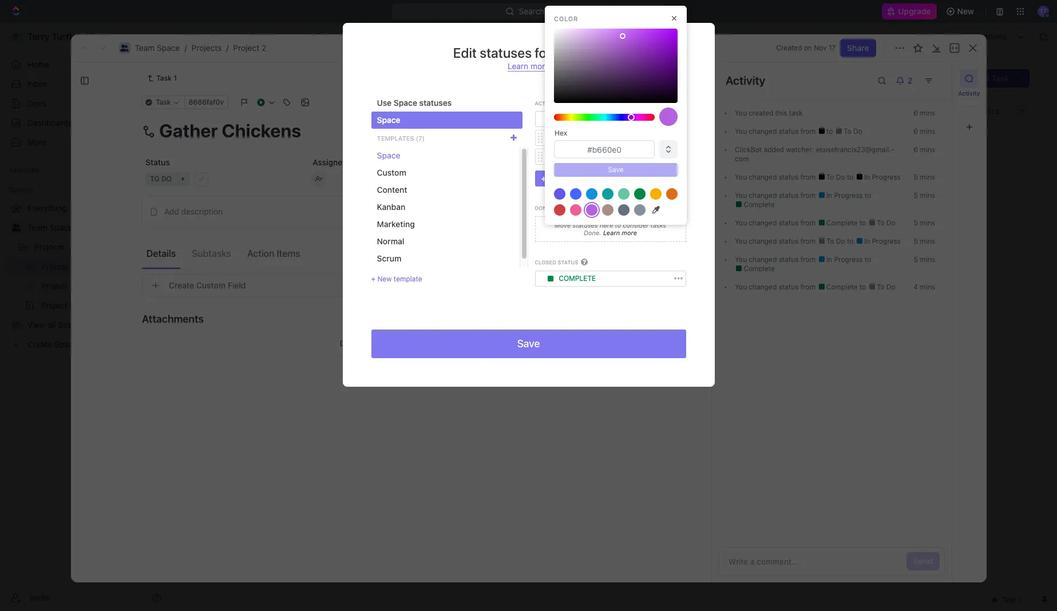 Task type: describe. For each thing, give the bounding box(es) containing it.
8 you from the top
[[735, 283, 747, 291]]

for review
[[559, 152, 600, 161]]

to inside move statuses here to consider tasks done.
[[615, 221, 621, 229]]

2 5 mins from the top
[[914, 191, 935, 200]]

1 inside task 1 link
[[174, 74, 177, 82]]

upgrade link
[[882, 3, 937, 19]]

6 from from the top
[[800, 255, 815, 264]]

gantt
[[389, 106, 410, 115]]

6 mins for changed status from
[[913, 127, 935, 136]]

move statuses here to consider tasks done.
[[555, 221, 666, 237]]

details button
[[142, 243, 180, 264]]

user group image inside tree
[[12, 224, 20, 231]]

clickbot
[[735, 145, 762, 154]]

in progress inside edit statuses for projects dialog
[[559, 134, 604, 142]]

1 vertical spatial add task button
[[294, 159, 342, 173]]

4 5 from the top
[[914, 237, 918, 246]]

eloisefrancis23@gmail. com
[[735, 145, 894, 163]]

6 status from the top
[[779, 255, 798, 264]]

7 mins from the top
[[920, 237, 935, 246]]

kanban
[[377, 202, 405, 212]]

activity inside task sidebar content section
[[725, 74, 765, 87]]

subtasks
[[192, 248, 231, 258]]

to do inside edit statuses for projects dialog
[[559, 115, 581, 123]]

nov
[[814, 44, 827, 52]]

new button
[[941, 2, 981, 21]]

2 changed from the top
[[749, 173, 777, 181]]

search...
[[519, 6, 552, 16]]

6 changed from the top
[[749, 255, 777, 264]]

4 you from the top
[[735, 191, 747, 200]]

assignees button
[[463, 132, 516, 145]]

1 button
[[257, 218, 273, 230]]

17
[[829, 44, 836, 52]]

2 horizontal spatial projects link
[[247, 30, 295, 44]]

dashboards link
[[5, 114, 166, 132]]

edit statuses for projects learn more
[[453, 45, 604, 71]]

send button
[[906, 552, 940, 571]]

for
[[559, 152, 573, 161]]

created
[[749, 109, 773, 117]]

drop
[[340, 339, 356, 348]]

action items button
[[243, 243, 305, 264]]

done.
[[584, 229, 601, 237]]

list
[[257, 106, 271, 115]]

upload button
[[414, 340, 436, 348]]

3 5 mins from the top
[[914, 219, 935, 227]]

docs
[[27, 98, 46, 108]]

1 vertical spatial more
[[622, 229, 637, 237]]

created
[[776, 44, 802, 52]]

+ add status
[[541, 174, 589, 183]]

customize
[[960, 106, 1000, 115]]

0 horizontal spatial status
[[145, 157, 170, 167]]

assignees
[[477, 134, 511, 143]]

3 mins from the top
[[920, 145, 935, 154]]

edit statuses for projects dialog
[[343, 23, 715, 387]]

Edit task name text field
[[142, 120, 634, 141]]

inbox link
[[5, 75, 166, 93]]

for
[[535, 45, 551, 61]]

use
[[377, 98, 392, 108]]

hex
[[555, 129, 567, 137]]

statuses for edit
[[480, 45, 532, 61]]

1 horizontal spatial user group image
[[120, 45, 129, 52]]

board link
[[211, 103, 236, 119]]

automations button
[[953, 28, 1013, 45]]

scrum
[[377, 254, 401, 263]]

add inside button
[[164, 207, 179, 216]]

new inside edit statuses for projects dialog
[[377, 275, 392, 283]]

5 changed status from from the top
[[747, 237, 817, 246]]

hide button
[[589, 132, 614, 145]]

on
[[804, 44, 812, 52]]

1 vertical spatial project
[[233, 43, 259, 53]]

2 5 from the top
[[914, 191, 918, 200]]

project 2
[[316, 31, 350, 41]]

4 status from the top
[[779, 219, 798, 227]]

sidebar navigation
[[0, 23, 171, 611]]

4 mins from the top
[[920, 173, 935, 181]]

3 5 from the top
[[914, 219, 918, 227]]

custom inside create custom field button
[[196, 280, 226, 290]]

favorites
[[9, 166, 39, 175]]

hide inside button
[[594, 134, 609, 143]]

items
[[277, 248, 300, 258]]

add description
[[164, 207, 223, 216]]

7 changed status from from the top
[[747, 283, 817, 291]]

1 horizontal spatial learn
[[603, 229, 620, 237]]

automations
[[959, 31, 1007, 41]]

0 vertical spatial add task button
[[968, 69, 1016, 88]]

1 6 from the top
[[913, 109, 918, 117]]

com
[[735, 145, 894, 163]]

more inside edit statuses for projects learn more
[[531, 61, 549, 71]]

assigned
[[313, 157, 347, 167]]

0 horizontal spatial share button
[[840, 39, 876, 57]]

create custom field button
[[142, 274, 634, 297]]

1 5 from the top
[[914, 173, 918, 181]]

here inside move statuses here to consider tasks done.
[[600, 221, 613, 229]]

content
[[377, 185, 407, 195]]

progress inside edit statuses for projects dialog
[[568, 134, 604, 142]]

calendar link
[[290, 103, 326, 119]]

task 1 link
[[142, 72, 181, 85]]

field
[[228, 280, 246, 290]]

+ new template
[[371, 275, 422, 283]]

1 changed from the top
[[749, 127, 777, 136]]

favorites button
[[5, 164, 44, 177]]

4 from from the top
[[800, 219, 815, 227]]

action
[[247, 248, 274, 258]]

docs link
[[5, 94, 166, 113]]

move
[[555, 221, 571, 229]]

attachments
[[142, 313, 204, 325]]

create custom field
[[169, 280, 246, 290]]

you created this task
[[735, 109, 803, 117]]

attachments button
[[142, 305, 634, 333]]

normal
[[377, 236, 404, 246]]

tree inside sidebar navigation
[[5, 199, 166, 354]]

inbox
[[27, 79, 48, 89]]

description
[[181, 207, 223, 216]]

0 vertical spatial learn more link
[[508, 61, 549, 72]]

6 mins for added watcher:
[[913, 145, 935, 154]]

7 from from the top
[[800, 283, 815, 291]]

3 from from the top
[[800, 191, 815, 200]]

3 you from the top
[[735, 173, 747, 181]]

7 you from the top
[[735, 255, 747, 264]]

upload
[[414, 340, 436, 348]]

4 5 mins from the top
[[914, 237, 935, 246]]

color
[[554, 15, 578, 22]]

files
[[374, 339, 387, 348]]

statuses for move
[[573, 221, 598, 229]]

team space inside tree
[[27, 223, 73, 232]]

eloisefrancis23@gmail.
[[816, 145, 894, 154]]

color options list
[[552, 186, 680, 218]]

template
[[394, 275, 422, 283]]

watcher:
[[786, 145, 814, 154]]

hide button
[[908, 103, 943, 119]]

6 mins from the top
[[920, 219, 935, 227]]

1 status from the top
[[779, 127, 798, 136]]

task sidebar content section
[[711, 62, 952, 583]]

7 status from the top
[[779, 283, 798, 291]]

projects link inside tree
[[34, 238, 134, 256]]

2 mins from the top
[[920, 127, 935, 136]]



Task type: vqa. For each thing, say whether or not it's contained in the screenshot.
the bottommost ADD TASK
yes



Task type: locate. For each thing, give the bounding box(es) containing it.
0 vertical spatial here
[[600, 221, 613, 229]]

8686faf0v
[[189, 98, 224, 106]]

here
[[600, 221, 613, 229], [389, 339, 404, 348]]

status
[[779, 127, 798, 136], [779, 173, 798, 181], [779, 191, 798, 200], [779, 219, 798, 227], [779, 237, 798, 246], [779, 255, 798, 264], [779, 283, 798, 291]]

2 vertical spatial 6
[[913, 145, 918, 154]]

0 horizontal spatial project 2 link
[[233, 43, 266, 53]]

1 you from the top
[[735, 109, 747, 117]]

hide up the review
[[594, 134, 609, 143]]

share down upgrade
[[919, 31, 941, 41]]

add task up customize
[[974, 73, 1009, 83]]

add
[[974, 73, 990, 83], [307, 161, 321, 170], [548, 174, 563, 183], [164, 207, 179, 216]]

assigned to
[[313, 157, 357, 167]]

/
[[243, 31, 245, 41], [297, 31, 299, 41], [185, 43, 187, 53], [226, 43, 229, 53]]

4
[[913, 283, 918, 291]]

share button right the 17
[[840, 39, 876, 57]]

6 mins
[[913, 109, 935, 117], [913, 127, 935, 136], [913, 145, 935, 154]]

1 vertical spatial user group image
[[120, 45, 129, 52]]

hide left task sidebar navigation tab list
[[922, 106, 939, 115]]

1 vertical spatial activity
[[958, 90, 980, 97]]

add left description
[[164, 207, 179, 216]]

team space down spaces
[[27, 223, 73, 232]]

statuses left the 'for'
[[480, 45, 532, 61]]

1 horizontal spatial project
[[316, 31, 343, 41]]

action items
[[247, 248, 300, 258]]

team
[[192, 31, 212, 41], [135, 43, 155, 53], [27, 223, 47, 232]]

learn more link down consider
[[601, 229, 637, 237]]

add down calendar 'link'
[[307, 161, 321, 170]]

gantt link
[[386, 103, 410, 119]]

1 horizontal spatial more
[[622, 229, 637, 237]]

projects inside tree
[[34, 242, 65, 252]]

1 mins from the top
[[920, 109, 935, 117]]

add down for
[[548, 174, 563, 183]]

tree
[[5, 199, 166, 354]]

user group image
[[182, 34, 189, 39], [120, 45, 129, 52], [12, 224, 20, 231]]

0 vertical spatial hide
[[922, 106, 939, 115]]

1
[[174, 74, 177, 82], [268, 219, 272, 228]]

Search tasks... text field
[[915, 130, 1029, 147]]

2 6 mins from the top
[[913, 127, 935, 136]]

1 5 mins from the top
[[914, 173, 935, 181]]

1 vertical spatial team space
[[27, 223, 73, 232]]

use space statuses
[[377, 98, 452, 108]]

5 from from the top
[[800, 237, 815, 246]]

activity up 'created' in the right of the page
[[725, 74, 765, 87]]

team space up team space / projects / project 2
[[192, 31, 237, 41]]

3 6 mins from the top
[[913, 145, 935, 154]]

send
[[913, 556, 933, 566]]

add task button down calendar 'link'
[[294, 159, 342, 173]]

home
[[27, 60, 49, 69]]

1 horizontal spatial activity
[[958, 90, 980, 97]]

6 for added watcher:
[[913, 145, 918, 154]]

0 vertical spatial 6 mins
[[913, 109, 935, 117]]

0 horizontal spatial 1
[[174, 74, 177, 82]]

learn more link
[[508, 61, 549, 72], [601, 229, 637, 237]]

from
[[800, 127, 815, 136], [800, 173, 815, 181], [800, 191, 815, 200], [800, 219, 815, 227], [800, 237, 815, 246], [800, 255, 815, 264], [800, 283, 815, 291]]

0 horizontal spatial projects link
[[34, 238, 134, 256]]

team space link inside tree
[[27, 219, 164, 237]]

0 horizontal spatial learn more link
[[508, 61, 549, 72]]

more
[[531, 61, 549, 71], [622, 229, 637, 237]]

1 horizontal spatial hide
[[922, 106, 939, 115]]

user group image up team space / projects / project 2
[[182, 34, 189, 39]]

spaces
[[9, 185, 33, 194]]

customize button
[[945, 103, 1003, 119]]

0 vertical spatial team
[[192, 31, 212, 41]]

1 horizontal spatial custom
[[377, 168, 406, 177]]

here right files
[[389, 339, 404, 348]]

add description button
[[146, 203, 630, 221]]

changed status from
[[747, 127, 817, 136], [747, 173, 817, 181], [747, 191, 817, 200], [747, 219, 817, 227], [747, 237, 817, 246], [747, 255, 817, 264], [747, 283, 817, 291]]

2 status from the top
[[779, 173, 798, 181]]

1 horizontal spatial +
[[541, 174, 546, 183]]

6 changed status from from the top
[[747, 255, 817, 264]]

0 horizontal spatial more
[[531, 61, 549, 71]]

5 5 from the top
[[914, 255, 918, 264]]

1 horizontal spatial statuses
[[480, 45, 532, 61]]

5 mins
[[914, 173, 935, 181], [914, 191, 935, 200], [914, 219, 935, 227], [914, 237, 935, 246], [914, 255, 935, 264]]

1 vertical spatial share
[[847, 43, 869, 53]]

4 mins
[[913, 283, 935, 291]]

0 vertical spatial +
[[541, 174, 546, 183]]

6 for changed status from
[[913, 127, 918, 136]]

0 horizontal spatial hide
[[594, 134, 609, 143]]

0 horizontal spatial here
[[389, 339, 404, 348]]

statuses up done.
[[573, 221, 598, 229]]

your
[[358, 339, 372, 348]]

1 vertical spatial learn more link
[[601, 229, 637, 237]]

1 vertical spatial hide
[[594, 134, 609, 143]]

1 down team space / projects / project 2
[[174, 74, 177, 82]]

add inside edit statuses for projects dialog
[[548, 174, 563, 183]]

3 status from the top
[[779, 191, 798, 200]]

1 horizontal spatial team space
[[192, 31, 237, 41]]

learn more link down the 'for'
[[508, 61, 549, 72]]

0 vertical spatial new
[[957, 6, 974, 16]]

this
[[775, 109, 787, 117]]

1 vertical spatial team
[[135, 43, 155, 53]]

⌘k
[[648, 6, 660, 16]]

5 you from the top
[[735, 219, 747, 227]]

marketing
[[377, 219, 415, 229]]

0 horizontal spatial custom
[[196, 280, 226, 290]]

activity up customize button
[[958, 90, 980, 97]]

6 you from the top
[[735, 237, 747, 246]]

new up automations
[[957, 6, 974, 16]]

1 horizontal spatial project 2 link
[[301, 30, 353, 44]]

5 status from the top
[[779, 237, 798, 246]]

+ for + add status
[[541, 174, 546, 183]]

do inside edit statuses for projects dialog
[[570, 115, 581, 123]]

task sidebar navigation tab list
[[957, 69, 982, 136]]

learn more
[[601, 229, 637, 237]]

2 vertical spatial user group image
[[12, 224, 20, 231]]

8 mins from the top
[[920, 255, 935, 264]]

team up task 1 link
[[135, 43, 155, 53]]

3 changed status from from the top
[[747, 191, 817, 200]]

add task button up customize
[[968, 69, 1016, 88]]

dashboards
[[27, 118, 72, 128]]

add task down calendar
[[307, 161, 338, 170]]

in inside edit statuses for projects dialog
[[559, 134, 566, 142]]

statuses right gantt
[[419, 98, 452, 108]]

task 2
[[231, 219, 255, 229]]

1 vertical spatial learn
[[603, 229, 620, 237]]

2 horizontal spatial team
[[192, 31, 212, 41]]

team space link
[[178, 30, 240, 44], [135, 43, 180, 53], [27, 219, 164, 237]]

+
[[541, 174, 546, 183], [371, 275, 376, 283]]

subtasks button
[[187, 243, 236, 264]]

0 horizontal spatial statuses
[[419, 98, 452, 108]]

0 horizontal spatial learn
[[508, 61, 528, 71]]

1 horizontal spatial add task
[[974, 73, 1009, 83]]

share button down upgrade
[[912, 27, 948, 46]]

new down "scrum" at the left of the page
[[377, 275, 392, 283]]

task 1
[[156, 74, 177, 82]]

share right the 17
[[847, 43, 869, 53]]

custom left field
[[196, 280, 226, 290]]

1 horizontal spatial share
[[919, 31, 941, 41]]

2 6 from the top
[[913, 127, 918, 136]]

1 vertical spatial add task
[[307, 161, 338, 170]]

5 changed from the top
[[749, 237, 777, 246]]

1 horizontal spatial 1
[[268, 219, 272, 228]]

activity inside task sidebar navigation tab list
[[958, 90, 980, 97]]

7 changed from the top
[[749, 283, 777, 291]]

more down the 'for'
[[531, 61, 549, 71]]

1 vertical spatial 1
[[268, 219, 272, 228]]

activity
[[725, 74, 765, 87], [958, 90, 980, 97]]

task
[[992, 73, 1009, 83], [156, 74, 172, 82], [323, 161, 338, 170], [231, 219, 248, 229]]

drop your files here to upload
[[340, 339, 436, 348]]

1 horizontal spatial share button
[[912, 27, 948, 46]]

review
[[575, 152, 600, 161]]

edit
[[453, 45, 477, 61]]

projects inside edit statuses for projects learn more
[[554, 45, 604, 61]]

added watcher:
[[762, 145, 816, 154]]

1 vertical spatial new
[[377, 275, 392, 283]]

calendar
[[292, 106, 326, 115]]

add task
[[974, 73, 1009, 83], [307, 161, 338, 170]]

1 vertical spatial custom
[[196, 280, 226, 290]]

0 horizontal spatial +
[[371, 275, 376, 283]]

projects
[[262, 31, 292, 41], [191, 43, 222, 53], [554, 45, 604, 61], [34, 242, 65, 252]]

created on nov 17
[[776, 44, 836, 52]]

0 vertical spatial team space
[[192, 31, 237, 41]]

1 vertical spatial here
[[389, 339, 404, 348]]

1 inside button
[[268, 219, 272, 228]]

1 horizontal spatial add task button
[[968, 69, 1016, 88]]

team inside tree
[[27, 223, 47, 232]]

5 5 mins from the top
[[914, 255, 935, 264]]

1 horizontal spatial team
[[135, 43, 155, 53]]

add up customize
[[974, 73, 990, 83]]

to inside drop your files here to upload
[[405, 339, 412, 348]]

team space / projects / project 2
[[135, 43, 266, 53]]

space inside tree
[[50, 223, 73, 232]]

custom
[[377, 168, 406, 177], [196, 280, 226, 290]]

to do
[[559, 115, 581, 123], [841, 127, 862, 136], [824, 173, 847, 181], [875, 219, 895, 227], [824, 237, 847, 246], [212, 271, 234, 279], [875, 283, 895, 291]]

1 6 mins from the top
[[913, 109, 935, 117]]

1 vertical spatial statuses
[[419, 98, 452, 108]]

1 vertical spatial 6
[[913, 127, 918, 136]]

here up learn more
[[600, 221, 613, 229]]

details
[[147, 248, 176, 258]]

tree containing team space
[[5, 199, 166, 354]]

team up team space / projects / project 2
[[192, 31, 212, 41]]

2 you from the top
[[735, 127, 747, 136]]

board
[[213, 106, 236, 115]]

0 vertical spatial learn
[[508, 61, 528, 71]]

0 vertical spatial 6
[[913, 109, 918, 117]]

2 changed status from from the top
[[747, 173, 817, 181]]

projects link
[[247, 30, 295, 44], [191, 43, 222, 53], [34, 238, 134, 256]]

1 horizontal spatial projects link
[[191, 43, 222, 53]]

0 vertical spatial project
[[316, 31, 343, 41]]

2 from from the top
[[800, 173, 815, 181]]

2 vertical spatial statuses
[[573, 221, 598, 229]]

statuses inside move statuses here to consider tasks done.
[[573, 221, 598, 229]]

new inside button
[[957, 6, 974, 16]]

consider
[[623, 221, 649, 229]]

1 vertical spatial 6 mins
[[913, 127, 935, 136]]

1 horizontal spatial here
[[600, 221, 613, 229]]

0 vertical spatial activity
[[725, 74, 765, 87]]

complete
[[559, 274, 596, 282]]

0 horizontal spatial project
[[233, 43, 259, 53]]

0 horizontal spatial team
[[27, 223, 47, 232]]

more down consider
[[622, 229, 637, 237]]

0 horizontal spatial add task
[[307, 161, 338, 170]]

0 vertical spatial more
[[531, 61, 549, 71]]

statuses
[[480, 45, 532, 61], [419, 98, 452, 108], [573, 221, 598, 229]]

3 changed from the top
[[749, 191, 777, 200]]

None field
[[554, 140, 655, 159]]

in progress
[[559, 134, 604, 142], [862, 173, 901, 181], [824, 191, 865, 200], [862, 237, 901, 246], [824, 255, 865, 264]]

0 horizontal spatial team space
[[27, 223, 73, 232]]

9 mins from the top
[[920, 283, 935, 291]]

mins
[[920, 109, 935, 117], [920, 127, 935, 136], [920, 145, 935, 154], [920, 173, 935, 181], [920, 191, 935, 200], [920, 219, 935, 227], [920, 237, 935, 246], [920, 255, 935, 264], [920, 283, 935, 291]]

hide inside dropdown button
[[922, 106, 939, 115]]

4 changed from the top
[[749, 219, 777, 227]]

1 from from the top
[[800, 127, 815, 136]]

1 vertical spatial status
[[565, 174, 589, 183]]

user group image down spaces
[[12, 224, 20, 231]]

0 vertical spatial add task
[[974, 73, 1009, 83]]

3 6 from the top
[[913, 145, 918, 154]]

2
[[345, 31, 350, 41], [262, 43, 266, 53], [250, 219, 255, 229], [247, 271, 252, 279]]

1 horizontal spatial learn more link
[[601, 229, 637, 237]]

invite
[[30, 593, 50, 602]]

+ for + new template
[[371, 275, 376, 283]]

hide
[[922, 106, 939, 115], [594, 134, 609, 143]]

tasks
[[651, 221, 666, 229]]

learn inside edit statuses for projects learn more
[[508, 61, 528, 71]]

create
[[169, 280, 194, 290]]

0 horizontal spatial add task button
[[294, 159, 342, 173]]

1 changed status from from the top
[[747, 127, 817, 136]]

task
[[789, 109, 803, 117]]

team down spaces
[[27, 223, 47, 232]]

home link
[[5, 56, 166, 74]]

list link
[[255, 103, 271, 119]]

you
[[735, 109, 747, 117], [735, 127, 747, 136], [735, 173, 747, 181], [735, 191, 747, 200], [735, 219, 747, 227], [735, 237, 747, 246], [735, 255, 747, 264], [735, 283, 747, 291]]

here inside drop your files here to upload
[[389, 339, 404, 348]]

4 changed status from from the top
[[747, 219, 817, 227]]

custom up content
[[377, 168, 406, 177]]

1 horizontal spatial new
[[957, 6, 974, 16]]

added
[[764, 145, 784, 154]]

1 horizontal spatial status
[[565, 174, 589, 183]]

0 horizontal spatial share
[[847, 43, 869, 53]]

2 horizontal spatial statuses
[[573, 221, 598, 229]]

1 vertical spatial +
[[371, 275, 376, 283]]

0 horizontal spatial user group image
[[12, 224, 20, 231]]

0 vertical spatial share
[[919, 31, 941, 41]]

0 vertical spatial 1
[[174, 74, 177, 82]]

custom inside edit statuses for projects dialog
[[377, 168, 406, 177]]

0 horizontal spatial new
[[377, 275, 392, 283]]

0 horizontal spatial activity
[[725, 74, 765, 87]]

1 right task 2 at the top
[[268, 219, 272, 228]]

status inside dialog
[[565, 174, 589, 183]]

changed
[[749, 127, 777, 136], [749, 173, 777, 181], [749, 191, 777, 200], [749, 219, 777, 227], [749, 237, 777, 246], [749, 255, 777, 264], [749, 283, 777, 291]]

upgrade
[[898, 6, 931, 16]]

0 vertical spatial statuses
[[480, 45, 532, 61]]

2 vertical spatial team
[[27, 223, 47, 232]]

8686faf0v button
[[184, 96, 228, 109]]

2 horizontal spatial user group image
[[182, 34, 189, 39]]

user group image up home link
[[120, 45, 129, 52]]

statuses inside edit statuses for projects learn more
[[480, 45, 532, 61]]

0 vertical spatial user group image
[[182, 34, 189, 39]]

0 vertical spatial status
[[145, 157, 170, 167]]

2 vertical spatial 6 mins
[[913, 145, 935, 154]]

0 vertical spatial custom
[[377, 168, 406, 177]]

5 mins from the top
[[920, 191, 935, 200]]



